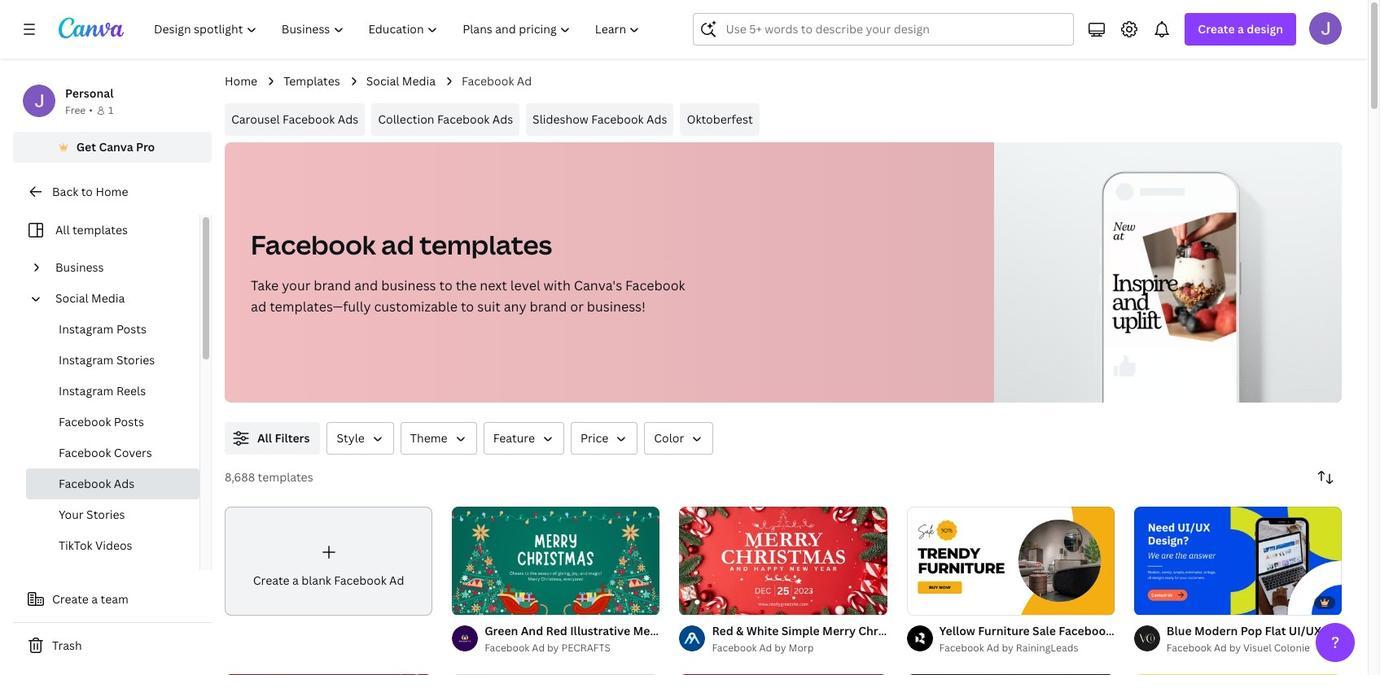 Task type: locate. For each thing, give the bounding box(es) containing it.
christmas inside green and red illustrative merry christmas facebook ad facebook ad by pecrafts
[[669, 624, 725, 639]]

1 vertical spatial a
[[292, 573, 299, 589]]

2 vertical spatial instagram
[[59, 384, 114, 399]]

ads down the covers
[[114, 476, 135, 492]]

jacob simon image
[[1310, 12, 1342, 45]]

ad up business
[[381, 227, 414, 262]]

create left design
[[1198, 21, 1235, 37]]

templates down the all filters
[[258, 470, 313, 485]]

customizable
[[374, 298, 458, 316]]

templates for 8,688 templates
[[258, 470, 313, 485]]

3 by from the left
[[1002, 642, 1014, 655]]

1 by from the left
[[547, 642, 559, 655]]

carousel
[[231, 112, 280, 127]]

1 vertical spatial media
[[91, 291, 125, 306]]

1 instagram from the top
[[59, 322, 114, 337]]

and
[[521, 624, 543, 639]]

style button
[[327, 423, 394, 455]]

1 vertical spatial all
[[257, 431, 272, 446]]

create for create a blank facebook ad
[[253, 573, 290, 589]]

filters
[[275, 431, 310, 446]]

create a team
[[52, 592, 129, 608]]

1 vertical spatial create
[[253, 573, 290, 589]]

media for the rightmost social media link
[[402, 73, 436, 89]]

0 vertical spatial create
[[1198, 21, 1235, 37]]

1 horizontal spatial social
[[366, 73, 399, 89]]

merry inside green and red illustrative merry christmas facebook ad facebook ad by pecrafts
[[633, 624, 666, 639]]

design
[[1247, 21, 1284, 37]]

pop
[[1241, 624, 1263, 639]]

blue
[[1167, 624, 1192, 639]]

0 vertical spatial all
[[55, 222, 70, 238]]

merry right illustrative in the left bottom of the page
[[633, 624, 666, 639]]

2 merry from the left
[[823, 624, 856, 639]]

theme button
[[401, 423, 477, 455]]

facebook
[[462, 73, 514, 89], [283, 112, 335, 127], [437, 112, 490, 127], [591, 112, 644, 127], [251, 227, 376, 262], [626, 277, 685, 295], [59, 415, 111, 430], [59, 446, 111, 461], [59, 476, 111, 492], [334, 573, 387, 589], [728, 624, 781, 639], [918, 624, 971, 639], [1059, 624, 1112, 639], [485, 642, 530, 655], [712, 642, 757, 655], [940, 642, 985, 655], [1167, 642, 1212, 655]]

social media link up collection
[[366, 72, 436, 90]]

facebook up business!
[[626, 277, 685, 295]]

2 horizontal spatial a
[[1238, 21, 1244, 37]]

0 vertical spatial home
[[225, 73, 257, 89]]

2 vertical spatial create
[[52, 592, 89, 608]]

social media
[[366, 73, 436, 89], [55, 291, 125, 306]]

red & white simple merry christmas facebook ad image
[[680, 507, 887, 616]]

1 horizontal spatial create
[[253, 573, 290, 589]]

2 red from the left
[[712, 624, 734, 639]]

red inside green and red illustrative merry christmas facebook ad facebook ad by pecrafts
[[546, 624, 568, 639]]

by inside yellow furniture sale facebook ad facebook ad by rainingleads
[[1002, 642, 1014, 655]]

brand down with
[[530, 298, 567, 316]]

the
[[456, 277, 477, 295]]

merry right simple
[[823, 624, 856, 639]]

0 horizontal spatial templates
[[72, 222, 128, 238]]

feature button
[[483, 423, 564, 455]]

0 horizontal spatial a
[[91, 592, 98, 608]]

home up all templates link
[[96, 184, 128, 200]]

home link
[[225, 72, 257, 90]]

0 horizontal spatial social
[[55, 291, 88, 306]]

theme
[[410, 431, 448, 446]]

ads down the facebook ad
[[493, 112, 513, 127]]

sale
[[1033, 624, 1056, 639]]

collection facebook ads
[[378, 112, 513, 127]]

facebook ad
[[462, 73, 532, 89]]

0 vertical spatial posts
[[116, 322, 147, 337]]

1 vertical spatial home
[[96, 184, 128, 200]]

red inside red & white simple merry christmas facebook ad facebook ad by morp
[[712, 624, 734, 639]]

morp
[[789, 642, 814, 655]]

by down furniture in the bottom of the page
[[1002, 642, 1014, 655]]

1 christmas from the left
[[669, 624, 725, 639]]

None search field
[[693, 13, 1075, 46]]

to
[[81, 184, 93, 200], [439, 277, 453, 295], [461, 298, 474, 316]]

furniture
[[978, 624, 1030, 639]]

facebook posts link
[[26, 407, 200, 438]]

1 horizontal spatial brand
[[530, 298, 567, 316]]

get canva pro
[[76, 139, 155, 155]]

by inside red & white simple merry christmas facebook ad facebook ad by morp
[[775, 642, 786, 655]]

1 horizontal spatial christmas
[[859, 624, 915, 639]]

instagram up instagram stories in the bottom left of the page
[[59, 322, 114, 337]]

create left blank
[[253, 573, 290, 589]]

social media link
[[366, 72, 436, 90], [49, 283, 190, 314]]

ad up facebook ad by morp link
[[784, 624, 798, 639]]

home up carousel
[[225, 73, 257, 89]]

visuel
[[1244, 642, 1272, 655]]

0 vertical spatial instagram
[[59, 322, 114, 337]]

to right back
[[81, 184, 93, 200]]

christmas left yellow
[[859, 624, 915, 639]]

instagram reels link
[[26, 376, 200, 407]]

social media link up instagram posts
[[49, 283, 190, 314]]

1 vertical spatial instagram
[[59, 353, 114, 368]]

a left 'team'
[[91, 592, 98, 608]]

1 horizontal spatial social media link
[[366, 72, 436, 90]]

1 horizontal spatial social media
[[366, 73, 436, 89]]

facebook down &
[[712, 642, 757, 655]]

all for all filters
[[257, 431, 272, 446]]

trash
[[52, 639, 82, 654]]

•
[[89, 103, 93, 117]]

social media up collection
[[366, 73, 436, 89]]

1 horizontal spatial to
[[439, 277, 453, 295]]

4 by from the left
[[1230, 642, 1241, 655]]

ad down take
[[251, 298, 266, 316]]

posts down reels at the bottom of page
[[114, 415, 144, 430]]

all down back
[[55, 222, 70, 238]]

1 horizontal spatial all
[[257, 431, 272, 446]]

ads down templates 'link'
[[338, 112, 359, 127]]

ad inside green and red illustrative merry christmas facebook ad facebook ad by pecrafts
[[784, 624, 798, 639]]

instagram up "facebook posts"
[[59, 384, 114, 399]]

by left morp on the bottom right
[[775, 642, 786, 655]]

ad inside take your brand and business to the next level with canva's facebook ad templates—fully customizable to suit any brand or business!
[[251, 298, 266, 316]]

get
[[76, 139, 96, 155]]

merry for illustrative
[[633, 624, 666, 639]]

instagram up instagram reels
[[59, 353, 114, 368]]

colonie
[[1274, 642, 1310, 655]]

your
[[282, 277, 311, 295]]

simple
[[782, 624, 820, 639]]

0 vertical spatial stories
[[116, 353, 155, 368]]

green and red illustrative merry christmas facebook ad image
[[452, 507, 660, 616]]

all inside all templates link
[[55, 222, 70, 238]]

ads for carousel facebook ads
[[338, 112, 359, 127]]

ads left oktoberfest
[[647, 112, 667, 127]]

personal
[[65, 86, 114, 101]]

flat
[[1265, 624, 1286, 639]]

your stories link
[[26, 500, 200, 531]]

1 horizontal spatial red
[[712, 624, 734, 639]]

3 instagram from the top
[[59, 384, 114, 399]]

0 vertical spatial social media link
[[366, 72, 436, 90]]

social down business
[[55, 291, 88, 306]]

facebook ad templates image
[[995, 143, 1342, 403], [1105, 213, 1237, 348]]

stories up reels at the bottom of page
[[116, 353, 155, 368]]

a for blank
[[292, 573, 299, 589]]

a left blank
[[292, 573, 299, 589]]

templates down back to home
[[72, 222, 128, 238]]

a inside 'button'
[[91, 592, 98, 608]]

0 vertical spatial media
[[402, 73, 436, 89]]

stories
[[116, 353, 155, 368], [86, 507, 125, 523]]

facebook right sale
[[1059, 624, 1112, 639]]

christmas left &
[[669, 624, 725, 639]]

social up collection
[[366, 73, 399, 89]]

2 vertical spatial a
[[91, 592, 98, 608]]

media up collection
[[402, 73, 436, 89]]

to down the 'the'
[[461, 298, 474, 316]]

1 horizontal spatial merry
[[823, 624, 856, 639]]

facebook down blue
[[1167, 642, 1212, 655]]

0 horizontal spatial merry
[[633, 624, 666, 639]]

0 horizontal spatial social media
[[55, 291, 125, 306]]

collection facebook ads link
[[372, 103, 520, 136]]

1 vertical spatial brand
[[530, 298, 567, 316]]

by inside green and red illustrative merry christmas facebook ad facebook ad by pecrafts
[[547, 642, 559, 655]]

all inside all filters button
[[257, 431, 272, 446]]

social
[[366, 73, 399, 89], [55, 291, 88, 306]]

ad inside green and red illustrative merry christmas facebook ad facebook ad by pecrafts
[[532, 642, 545, 655]]

posts up instagram stories link
[[116, 322, 147, 337]]

templates up next
[[420, 227, 552, 262]]

white
[[747, 624, 779, 639]]

red up the facebook ad by pecrafts link
[[546, 624, 568, 639]]

Search search field
[[726, 14, 1064, 45]]

ads for collection facebook ads
[[493, 112, 513, 127]]

8,688 templates
[[225, 470, 313, 485]]

christmas for simple
[[859, 624, 915, 639]]

instagram
[[59, 322, 114, 337], [59, 353, 114, 368], [59, 384, 114, 399]]

2 horizontal spatial ad
[[784, 624, 798, 639]]

create for create a design
[[1198, 21, 1235, 37]]

0 vertical spatial to
[[81, 184, 93, 200]]

2 christmas from the left
[[859, 624, 915, 639]]

2 by from the left
[[775, 642, 786, 655]]

create left 'team'
[[52, 592, 89, 608]]

yellow furniture sale facebook ad image
[[907, 507, 1115, 616]]

green and red illustrative merry christmas facebook ad facebook ad by pecrafts
[[485, 624, 798, 655]]

1 vertical spatial ad
[[251, 298, 266, 316]]

2 horizontal spatial to
[[461, 298, 474, 316]]

top level navigation element
[[143, 13, 654, 46]]

by left visuel
[[1230, 642, 1241, 655]]

with
[[544, 277, 571, 295]]

free
[[65, 103, 86, 117]]

slideshow facebook ads
[[533, 112, 667, 127]]

templates—fully
[[270, 298, 371, 316]]

0 horizontal spatial ad
[[251, 298, 266, 316]]

by left pecrafts
[[547, 642, 559, 655]]

next
[[480, 277, 507, 295]]

pro
[[136, 139, 155, 155]]

stories for your stories
[[86, 507, 125, 523]]

0 horizontal spatial create
[[52, 592, 89, 608]]

stories for instagram stories
[[116, 353, 155, 368]]

back
[[52, 184, 78, 200]]

red
[[546, 624, 568, 639], [712, 624, 734, 639]]

create inside 'button'
[[52, 592, 89, 608]]

to left the 'the'
[[439, 277, 453, 295]]

red left &
[[712, 624, 734, 639]]

1 vertical spatial social media link
[[49, 283, 190, 314]]

1 horizontal spatial a
[[292, 573, 299, 589]]

0 vertical spatial a
[[1238, 21, 1244, 37]]

1 vertical spatial social
[[55, 291, 88, 306]]

1 red from the left
[[546, 624, 568, 639]]

feature
[[493, 431, 535, 446]]

media up instagram posts
[[91, 291, 125, 306]]

1 horizontal spatial media
[[402, 73, 436, 89]]

facebook up your
[[251, 227, 376, 262]]

0 horizontal spatial to
[[81, 184, 93, 200]]

create a blank facebook ad
[[253, 573, 404, 589]]

0 horizontal spatial media
[[91, 291, 125, 306]]

0 vertical spatial ad
[[381, 227, 414, 262]]

ads
[[338, 112, 359, 127], [493, 112, 513, 127], [647, 112, 667, 127], [114, 476, 135, 492]]

pecrafts
[[561, 642, 611, 655]]

create for create a team
[[52, 592, 89, 608]]

2 horizontal spatial create
[[1198, 21, 1235, 37]]

2 vertical spatial ad
[[784, 624, 798, 639]]

facebook ad by rainingleads link
[[940, 641, 1115, 657]]

1 vertical spatial stories
[[86, 507, 125, 523]]

ad
[[381, 227, 414, 262], [251, 298, 266, 316], [784, 624, 798, 639]]

merry inside red & white simple merry christmas facebook ad facebook ad by morp
[[823, 624, 856, 639]]

blue modern pop flat ui/ux website design facebook ad image
[[1134, 507, 1342, 616]]

0 horizontal spatial red
[[546, 624, 568, 639]]

2 instagram from the top
[[59, 353, 114, 368]]

0 horizontal spatial all
[[55, 222, 70, 238]]

1 merry from the left
[[633, 624, 666, 639]]

home
[[225, 73, 257, 89], [96, 184, 128, 200]]

all left "filters"
[[257, 431, 272, 446]]

create
[[1198, 21, 1235, 37], [253, 573, 290, 589], [52, 592, 89, 608]]

brand up templates—fully
[[314, 277, 351, 295]]

price button
[[571, 423, 638, 455]]

stories up the videos
[[86, 507, 125, 523]]

slideshow facebook ads link
[[526, 103, 674, 136]]

christmas inside red & white simple merry christmas facebook ad facebook ad by morp
[[859, 624, 915, 639]]

business link
[[49, 252, 190, 283]]

create inside dropdown button
[[1198, 21, 1235, 37]]

facebook right "slideshow"
[[591, 112, 644, 127]]

facebook left furniture in the bottom of the page
[[918, 624, 971, 639]]

all
[[55, 222, 70, 238], [257, 431, 272, 446]]

blue modern pop flat ui/ux website d facebook ad by visuel colonie
[[1167, 624, 1380, 655]]

1 vertical spatial posts
[[114, 415, 144, 430]]

yellow furniture sale facebook ad facebook ad by rainingleads
[[940, 624, 1130, 655]]

0 horizontal spatial brand
[[314, 277, 351, 295]]

1 horizontal spatial templates
[[258, 470, 313, 485]]

1 horizontal spatial ad
[[381, 227, 414, 262]]

0 vertical spatial social
[[366, 73, 399, 89]]

0 horizontal spatial christmas
[[669, 624, 725, 639]]

trash link
[[13, 630, 212, 663]]

tiktok
[[59, 538, 93, 554]]

oktoberfest
[[687, 112, 753, 127]]

facebook up collection facebook ads
[[462, 73, 514, 89]]

facebook posts
[[59, 415, 144, 430]]

ad
[[517, 73, 532, 89], [389, 573, 404, 589], [974, 624, 989, 639], [1115, 624, 1130, 639], [532, 642, 545, 655], [759, 642, 772, 655], [987, 642, 1000, 655], [1214, 642, 1227, 655]]

a inside dropdown button
[[1238, 21, 1244, 37]]

facebook covers link
[[26, 438, 200, 469]]

a left design
[[1238, 21, 1244, 37]]

media
[[402, 73, 436, 89], [91, 291, 125, 306]]

social media down business
[[55, 291, 125, 306]]



Task type: describe. For each thing, give the bounding box(es) containing it.
instagram stories link
[[26, 345, 200, 376]]

a for team
[[91, 592, 98, 608]]

modern
[[1195, 624, 1238, 639]]

tiktok videos link
[[26, 531, 200, 562]]

create a blank facebook ad link
[[225, 507, 433, 616]]

reels
[[116, 384, 146, 399]]

red & white simple merry christmas facebook ad facebook ad by morp
[[712, 624, 989, 655]]

get canva pro button
[[13, 132, 212, 163]]

videos
[[95, 538, 132, 554]]

instagram reels
[[59, 384, 146, 399]]

green
[[485, 624, 518, 639]]

merry for simple
[[823, 624, 856, 639]]

suit
[[477, 298, 501, 316]]

facebook ad templates
[[251, 227, 552, 262]]

all templates link
[[23, 215, 190, 246]]

media for left social media link
[[91, 291, 125, 306]]

instagram for instagram stories
[[59, 353, 114, 368]]

ui/ux
[[1289, 624, 1322, 639]]

1 vertical spatial to
[[439, 277, 453, 295]]

templates
[[284, 73, 340, 89]]

oktoberfest link
[[680, 103, 760, 136]]

color
[[654, 431, 684, 446]]

carousel facebook ads link
[[225, 103, 365, 136]]

yellow furniture sale facebook ad link
[[940, 623, 1130, 641]]

and
[[354, 277, 378, 295]]

instagram posts
[[59, 322, 147, 337]]

create a blank facebook ad element
[[225, 507, 433, 616]]

back to home link
[[13, 176, 212, 208]]

ad inside blue modern pop flat ui/ux website d facebook ad by visuel colonie
[[1214, 642, 1227, 655]]

canva
[[99, 139, 133, 155]]

or
[[570, 298, 584, 316]]

color button
[[644, 423, 714, 455]]

d
[[1372, 624, 1380, 639]]

instagram for instagram reels
[[59, 384, 114, 399]]

all for all templates
[[55, 222, 70, 238]]

templates for all templates
[[72, 222, 128, 238]]

facebook down yellow
[[940, 642, 985, 655]]

blue modern pop flat ui/ux website d link
[[1167, 623, 1380, 641]]

posts for instagram posts
[[116, 322, 147, 337]]

rainingleads
[[1016, 642, 1079, 655]]

facebook down the green
[[485, 642, 530, 655]]

collection
[[378, 112, 434, 127]]

create a design
[[1198, 21, 1284, 37]]

canva's
[[574, 277, 622, 295]]

facebook covers
[[59, 446, 152, 461]]

take
[[251, 277, 279, 295]]

0 horizontal spatial social media link
[[49, 283, 190, 314]]

business!
[[587, 298, 646, 316]]

2 horizontal spatial templates
[[420, 227, 552, 262]]

facebook ad by visuel colonie link
[[1167, 641, 1342, 657]]

posts for facebook posts
[[114, 415, 144, 430]]

facebook down templates 'link'
[[283, 112, 335, 127]]

facebook inside blue modern pop flat ui/ux website d facebook ad by visuel colonie
[[1167, 642, 1212, 655]]

by inside blue modern pop flat ui/ux website d facebook ad by visuel colonie
[[1230, 642, 1241, 655]]

yellow
[[940, 624, 976, 639]]

website
[[1325, 624, 1369, 639]]

Sort by button
[[1310, 462, 1342, 494]]

facebook left simple
[[728, 624, 781, 639]]

2 vertical spatial to
[[461, 298, 474, 316]]

tiktok videos
[[59, 538, 132, 554]]

templates link
[[284, 72, 340, 90]]

level
[[511, 277, 540, 295]]

facebook down instagram reels
[[59, 415, 111, 430]]

0 vertical spatial social media
[[366, 73, 436, 89]]

carousel facebook ads
[[231, 112, 359, 127]]

facebook ad by pecrafts link
[[485, 641, 660, 657]]

all filters
[[257, 431, 310, 446]]

back to home
[[52, 184, 128, 200]]

facebook down the facebook ad
[[437, 112, 490, 127]]

your stories
[[59, 507, 125, 523]]

a for design
[[1238, 21, 1244, 37]]

1 horizontal spatial home
[[225, 73, 257, 89]]

1 vertical spatial social media
[[55, 291, 125, 306]]

create a team button
[[13, 584, 212, 617]]

ads for slideshow facebook ads
[[647, 112, 667, 127]]

facebook up your stories
[[59, 476, 111, 492]]

facebook ad by morp link
[[712, 641, 887, 657]]

8,688
[[225, 470, 255, 485]]

red & white simple merry christmas facebook ad link
[[712, 623, 989, 641]]

0 vertical spatial brand
[[314, 277, 351, 295]]

facebook ads
[[59, 476, 135, 492]]

0 horizontal spatial home
[[96, 184, 128, 200]]

christmas for illustrative
[[669, 624, 725, 639]]

illustrative
[[570, 624, 630, 639]]

instagram for instagram posts
[[59, 322, 114, 337]]

team
[[101, 592, 129, 608]]

1
[[108, 103, 113, 117]]

facebook up facebook ads
[[59, 446, 111, 461]]

style
[[337, 431, 365, 446]]

business
[[381, 277, 436, 295]]

any
[[504, 298, 527, 316]]

slideshow
[[533, 112, 589, 127]]

all filters button
[[225, 423, 320, 455]]

facebook right blank
[[334, 573, 387, 589]]

your
[[59, 507, 84, 523]]

take your brand and business to the next level with canva's facebook ad templates—fully customizable to suit any brand or business!
[[251, 277, 685, 316]]

blank
[[302, 573, 331, 589]]

instagram posts link
[[26, 314, 200, 345]]

green and red illustrative merry christmas facebook ad link
[[485, 623, 798, 641]]

facebook inside take your brand and business to the next level with canva's facebook ad templates—fully customizable to suit any brand or business!
[[626, 277, 685, 295]]



Task type: vqa. For each thing, say whether or not it's contained in the screenshot.
Compare BUTTON
no



